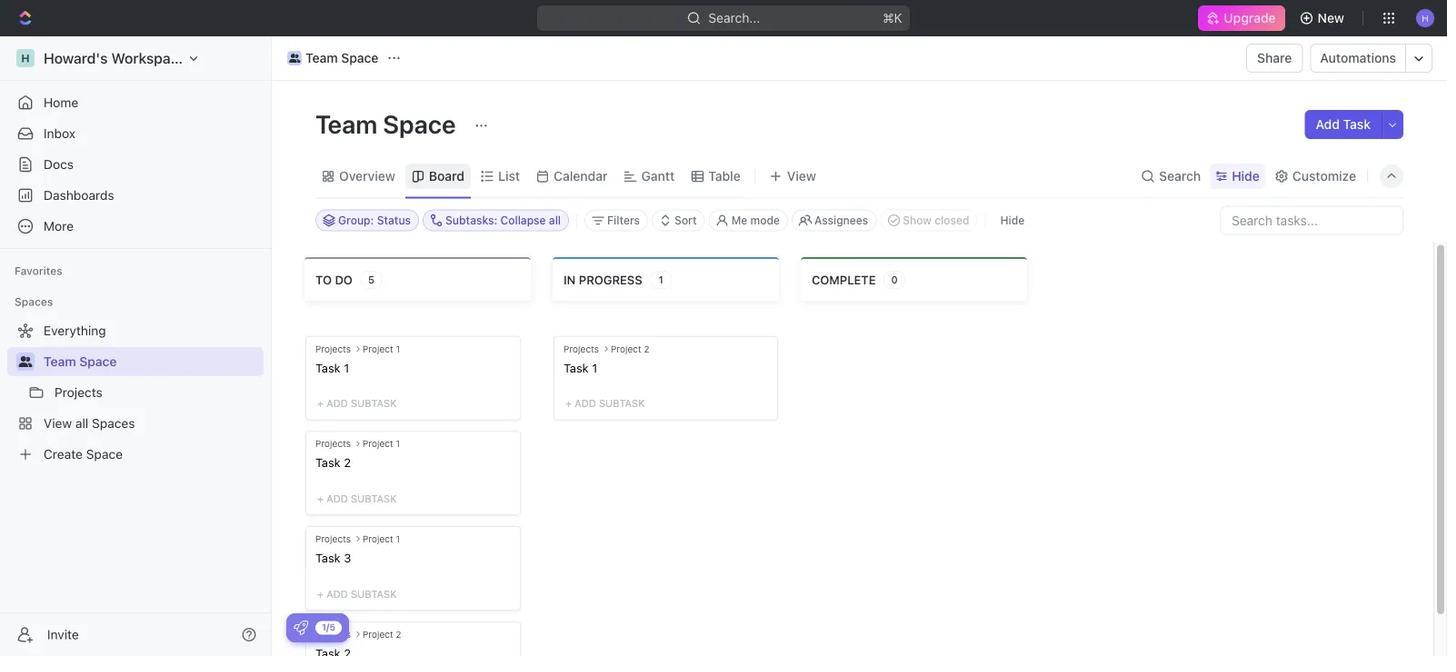 Task type: locate. For each thing, give the bounding box(es) containing it.
2 vertical spatial 2
[[396, 629, 402, 639]]

upgrade link
[[1199, 5, 1286, 31]]

projects for ‎task 2
[[316, 438, 351, 449]]

0 horizontal spatial h
[[21, 52, 30, 65]]

0 vertical spatial hide
[[1232, 169, 1260, 184]]

view up assignees button
[[787, 169, 816, 184]]

2 horizontal spatial task
[[1344, 117, 1371, 132]]

project for task 3
[[363, 534, 394, 544]]

2 vertical spatial team space
[[44, 354, 117, 369]]

project 2 down progress
[[611, 343, 650, 354]]

team
[[306, 50, 338, 65], [316, 109, 378, 139], [44, 354, 76, 369]]

2
[[644, 343, 650, 354], [344, 456, 351, 469], [396, 629, 402, 639]]

+ down task 1
[[566, 397, 572, 409]]

projects up task 1
[[564, 343, 599, 354]]

list link
[[495, 164, 520, 189]]

hide
[[1232, 169, 1260, 184], [1001, 214, 1025, 227]]

0 vertical spatial team space link
[[283, 47, 383, 69]]

‎task 2
[[316, 456, 351, 469]]

⌘k
[[883, 10, 903, 25]]

add for task 1
[[575, 397, 596, 409]]

subtask for task 1
[[599, 397, 645, 409]]

1 horizontal spatial team space link
[[283, 47, 383, 69]]

1 vertical spatial h
[[21, 52, 30, 65]]

group:
[[338, 214, 374, 227]]

me
[[732, 214, 748, 227]]

+ add subtask down the ‎task 2
[[317, 493, 397, 504]]

+ down the ‎task 2
[[317, 493, 324, 504]]

project 1
[[363, 343, 400, 354], [363, 438, 400, 449], [363, 534, 400, 544]]

spaces down favorites button
[[15, 296, 53, 308]]

0 horizontal spatial team space link
[[44, 347, 260, 376]]

task
[[1344, 117, 1371, 132], [564, 361, 589, 374], [316, 551, 341, 564]]

create space link
[[7, 440, 260, 469]]

create
[[44, 447, 83, 462]]

space
[[341, 50, 379, 65], [383, 109, 456, 139], [79, 354, 117, 369], [86, 447, 123, 462]]

me mode
[[732, 214, 780, 227]]

all right collapse
[[549, 214, 561, 227]]

inbox
[[44, 126, 76, 141]]

projects up task 3
[[316, 534, 351, 544]]

projects for task 1
[[564, 343, 599, 354]]

team inside tree
[[44, 354, 76, 369]]

spaces inside the view all spaces link
[[92, 416, 135, 431]]

tree
[[7, 316, 264, 469]]

home link
[[7, 88, 264, 117]]

0 vertical spatial project 2
[[611, 343, 650, 354]]

show
[[903, 214, 932, 227]]

user group image
[[289, 54, 300, 63], [19, 356, 32, 367]]

0 vertical spatial team space
[[306, 50, 379, 65]]

+ add subtask down ‎task 1
[[317, 397, 397, 409]]

2 project 1 from the top
[[363, 438, 400, 449]]

view inside button
[[787, 169, 816, 184]]

0 horizontal spatial all
[[75, 416, 88, 431]]

1 horizontal spatial all
[[549, 214, 561, 227]]

tree containing everything
[[7, 316, 264, 469]]

1 horizontal spatial hide
[[1232, 169, 1260, 184]]

2 vertical spatial team
[[44, 354, 76, 369]]

howard's
[[44, 50, 108, 67]]

board
[[429, 169, 465, 184]]

invite
[[47, 627, 79, 642]]

subtask for ‎task 1
[[351, 397, 397, 409]]

customize
[[1293, 169, 1357, 184]]

1
[[659, 274, 664, 286], [396, 343, 400, 354], [344, 361, 349, 374], [592, 361, 598, 374], [396, 438, 400, 449], [396, 534, 400, 544]]

projects up view all spaces
[[55, 385, 103, 400]]

+ add subtask
[[317, 397, 397, 409], [566, 397, 645, 409], [317, 493, 397, 504], [317, 588, 397, 600]]

1 vertical spatial hide
[[1001, 214, 1025, 227]]

1 vertical spatial task
[[564, 361, 589, 374]]

+ for ‎task 2
[[317, 493, 324, 504]]

hide right "closed"
[[1001, 214, 1025, 227]]

user group image inside the sidebar navigation
[[19, 356, 32, 367]]

docs link
[[7, 150, 264, 179]]

project 2 right 1/5
[[363, 629, 402, 639]]

add down the ‎task 2
[[327, 493, 348, 504]]

‎task 1
[[316, 361, 349, 374]]

hide button
[[993, 210, 1032, 231]]

assignees button
[[792, 210, 877, 231]]

subtask
[[351, 397, 397, 409], [599, 397, 645, 409], [351, 493, 397, 504], [351, 588, 397, 600]]

0 vertical spatial project 1
[[363, 343, 400, 354]]

subtask for task 3
[[351, 588, 397, 600]]

1 horizontal spatial user group image
[[289, 54, 300, 63]]

2 horizontal spatial 2
[[644, 343, 650, 354]]

view inside tree
[[44, 416, 72, 431]]

spaces up create space link
[[92, 416, 135, 431]]

filters button
[[585, 210, 648, 231]]

task inside button
[[1344, 117, 1371, 132]]

collapse
[[501, 214, 546, 227]]

2 vertical spatial project 1
[[363, 534, 400, 544]]

view button
[[764, 155, 823, 198]]

‎task
[[316, 361, 341, 374], [316, 456, 341, 469]]

0 vertical spatial 2
[[644, 343, 650, 354]]

task left 3
[[316, 551, 341, 564]]

spaces
[[15, 296, 53, 308], [92, 416, 135, 431]]

1 horizontal spatial spaces
[[92, 416, 135, 431]]

0 vertical spatial user group image
[[289, 54, 300, 63]]

group: status
[[338, 214, 411, 227]]

table link
[[705, 164, 741, 189]]

complete
[[812, 272, 876, 286]]

add down ‎task 1
[[327, 397, 348, 409]]

0 vertical spatial ‎task
[[316, 361, 341, 374]]

team space inside the sidebar navigation
[[44, 354, 117, 369]]

add inside button
[[1316, 117, 1340, 132]]

projects up the ‎task 2
[[316, 438, 351, 449]]

1 project 1 from the top
[[363, 343, 400, 354]]

team space link inside tree
[[44, 347, 260, 376]]

task up customize
[[1344, 117, 1371, 132]]

0 vertical spatial spaces
[[15, 296, 53, 308]]

to do
[[316, 272, 353, 286]]

docs
[[44, 157, 74, 172]]

3 project 1 from the top
[[363, 534, 400, 544]]

project 2
[[611, 343, 650, 354], [363, 629, 402, 639]]

0 horizontal spatial task
[[316, 551, 341, 564]]

1 horizontal spatial view
[[787, 169, 816, 184]]

add task
[[1316, 117, 1371, 132]]

1 vertical spatial project 1
[[363, 438, 400, 449]]

0 vertical spatial task
[[1344, 117, 1371, 132]]

2 vertical spatial task
[[316, 551, 341, 564]]

projects for ‎task 1
[[316, 343, 351, 354]]

add down task 1
[[575, 397, 596, 409]]

new button
[[1293, 4, 1356, 33]]

0 vertical spatial h
[[1423, 13, 1429, 23]]

add task button
[[1305, 110, 1382, 139]]

projects right onboarding checklist button image
[[316, 629, 351, 639]]

status
[[377, 214, 411, 227]]

0 horizontal spatial 2
[[344, 456, 351, 469]]

0 horizontal spatial hide
[[1001, 214, 1025, 227]]

favorites
[[15, 265, 63, 277]]

projects
[[316, 343, 351, 354], [564, 343, 599, 354], [55, 385, 103, 400], [316, 438, 351, 449], [316, 534, 351, 544], [316, 629, 351, 639]]

1 vertical spatial ‎task
[[316, 456, 341, 469]]

1 vertical spatial user group image
[[19, 356, 32, 367]]

0 vertical spatial team
[[306, 50, 338, 65]]

h
[[1423, 13, 1429, 23], [21, 52, 30, 65]]

add
[[1316, 117, 1340, 132], [327, 397, 348, 409], [575, 397, 596, 409], [327, 493, 348, 504], [327, 588, 348, 600]]

hide right search
[[1232, 169, 1260, 184]]

1 horizontal spatial task
[[564, 361, 589, 374]]

+ add subtask down task 1
[[566, 397, 645, 409]]

add for ‎task 2
[[327, 493, 348, 504]]

project for task 1
[[611, 343, 642, 354]]

view all spaces
[[44, 416, 135, 431]]

1 ‎task from the top
[[316, 361, 341, 374]]

1 vertical spatial team space link
[[44, 347, 260, 376]]

1 vertical spatial view
[[44, 416, 72, 431]]

all
[[549, 214, 561, 227], [75, 416, 88, 431]]

progress
[[579, 272, 643, 286]]

+ up 1/5
[[317, 588, 324, 600]]

0 vertical spatial view
[[787, 169, 816, 184]]

projects up ‎task 1
[[316, 343, 351, 354]]

‎task for ‎task 1
[[316, 361, 341, 374]]

1 vertical spatial spaces
[[92, 416, 135, 431]]

view up create
[[44, 416, 72, 431]]

task down in
[[564, 361, 589, 374]]

view
[[787, 169, 816, 184], [44, 416, 72, 431]]

1 horizontal spatial h
[[1423, 13, 1429, 23]]

add up customize
[[1316, 117, 1340, 132]]

more button
[[7, 212, 264, 241]]

mode
[[751, 214, 780, 227]]

1 vertical spatial all
[[75, 416, 88, 431]]

add up 1/5
[[327, 588, 348, 600]]

all up create space
[[75, 416, 88, 431]]

2 ‎task from the top
[[316, 456, 341, 469]]

project
[[363, 343, 394, 354], [611, 343, 642, 354], [363, 438, 394, 449], [363, 534, 394, 544], [363, 629, 394, 639]]

1 vertical spatial project 2
[[363, 629, 402, 639]]

subtasks:
[[446, 214, 498, 227]]

upgrade
[[1224, 10, 1276, 25]]

0
[[892, 274, 898, 286]]

subtasks: collapse all
[[446, 214, 561, 227]]

1 vertical spatial team space
[[316, 109, 461, 139]]

view for view
[[787, 169, 816, 184]]

0 horizontal spatial project 2
[[363, 629, 402, 639]]

+ add subtask down 3
[[317, 588, 397, 600]]

0 horizontal spatial user group image
[[19, 356, 32, 367]]

0 horizontal spatial view
[[44, 416, 72, 431]]

board link
[[425, 164, 465, 189]]

+ down ‎task 1
[[317, 397, 324, 409]]

team space link
[[283, 47, 383, 69], [44, 347, 260, 376]]

team space
[[306, 50, 379, 65], [316, 109, 461, 139], [44, 354, 117, 369]]



Task type: describe. For each thing, give the bounding box(es) containing it.
more
[[44, 219, 74, 234]]

create space
[[44, 447, 123, 462]]

sidebar navigation
[[0, 36, 276, 657]]

project 1 for task 3
[[363, 534, 400, 544]]

view button
[[764, 164, 823, 189]]

project for ‎task 2
[[363, 438, 394, 449]]

hide inside button
[[1001, 214, 1025, 227]]

howard's workspace
[[44, 50, 187, 67]]

0 vertical spatial all
[[549, 214, 561, 227]]

+ add subtask for ‎task 1
[[317, 397, 397, 409]]

sort button
[[652, 210, 705, 231]]

project 1 for ‎task 1
[[363, 343, 400, 354]]

+ for ‎task 1
[[317, 397, 324, 409]]

+ for task 1
[[566, 397, 572, 409]]

1/5
[[322, 622, 336, 633]]

everything link
[[7, 316, 260, 346]]

calendar
[[554, 169, 608, 184]]

gantt
[[642, 169, 675, 184]]

hide button
[[1211, 164, 1266, 189]]

‎task for ‎task 2
[[316, 456, 341, 469]]

1 horizontal spatial 2
[[396, 629, 402, 639]]

search
[[1160, 169, 1202, 184]]

task for task 1
[[564, 361, 589, 374]]

0 horizontal spatial spaces
[[15, 296, 53, 308]]

overview link
[[336, 164, 395, 189]]

1 horizontal spatial project 2
[[611, 343, 650, 354]]

assignees
[[815, 214, 869, 227]]

table
[[709, 169, 741, 184]]

hide inside dropdown button
[[1232, 169, 1260, 184]]

search...
[[709, 10, 761, 25]]

onboarding checklist button image
[[294, 621, 308, 636]]

overview
[[339, 169, 395, 184]]

add for task 3
[[327, 588, 348, 600]]

customize button
[[1269, 164, 1362, 189]]

projects inside tree
[[55, 385, 103, 400]]

onboarding checklist button element
[[294, 621, 308, 636]]

all inside the sidebar navigation
[[75, 416, 88, 431]]

sort
[[675, 214, 697, 227]]

view all spaces link
[[7, 409, 260, 438]]

dashboards link
[[7, 181, 264, 210]]

filters
[[608, 214, 640, 227]]

automations button
[[1312, 45, 1406, 72]]

tree inside the sidebar navigation
[[7, 316, 264, 469]]

+ for task 3
[[317, 588, 324, 600]]

favorites button
[[7, 260, 70, 282]]

everything
[[44, 323, 106, 338]]

task 1
[[564, 361, 598, 374]]

howard's workspace, , element
[[16, 49, 35, 67]]

projects link
[[55, 378, 260, 407]]

+ add subtask for task 1
[[566, 397, 645, 409]]

in
[[564, 272, 576, 286]]

inbox link
[[7, 119, 264, 148]]

calendar link
[[550, 164, 608, 189]]

project 1 for ‎task 2
[[363, 438, 400, 449]]

projects for task 3
[[316, 534, 351, 544]]

subtask for ‎task 2
[[351, 493, 397, 504]]

h button
[[1411, 4, 1440, 33]]

share
[[1258, 50, 1293, 65]]

to
[[316, 272, 332, 286]]

do
[[335, 272, 353, 286]]

1 vertical spatial 2
[[344, 456, 351, 469]]

project for ‎task 1
[[363, 343, 394, 354]]

automations
[[1321, 50, 1397, 65]]

1 vertical spatial team
[[316, 109, 378, 139]]

5
[[368, 274, 375, 286]]

home
[[44, 95, 78, 110]]

view for view all spaces
[[44, 416, 72, 431]]

+ add subtask for ‎task 2
[[317, 493, 397, 504]]

share button
[[1247, 44, 1304, 73]]

in progress
[[564, 272, 643, 286]]

dashboards
[[44, 188, 114, 203]]

gantt link
[[638, 164, 675, 189]]

new
[[1318, 10, 1345, 25]]

workspace
[[111, 50, 187, 67]]

add for ‎task 1
[[327, 397, 348, 409]]

Search tasks... text field
[[1221, 207, 1403, 234]]

task 3
[[316, 551, 351, 564]]

list
[[498, 169, 520, 184]]

h inside dropdown button
[[1423, 13, 1429, 23]]

task for task 3
[[316, 551, 341, 564]]

me mode button
[[709, 210, 788, 231]]

show closed
[[903, 214, 970, 227]]

3
[[344, 551, 351, 564]]

h inside navigation
[[21, 52, 30, 65]]

search button
[[1136, 164, 1207, 189]]

closed
[[935, 214, 970, 227]]

show closed button
[[881, 210, 978, 231]]

+ add subtask for task 3
[[317, 588, 397, 600]]



Task type: vqa. For each thing, say whether or not it's contained in the screenshot.
the leftmost 2
yes



